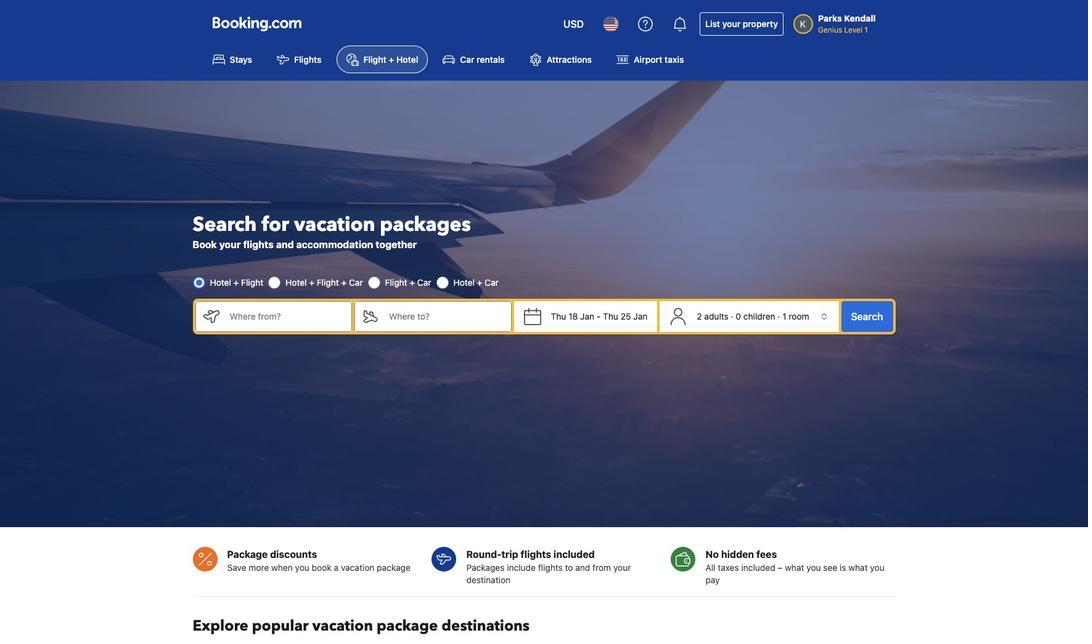 Task type: describe. For each thing, give the bounding box(es) containing it.
kendall
[[845, 13, 876, 23]]

–
[[778, 563, 783, 574]]

parks
[[819, 13, 842, 23]]

save
[[227, 563, 246, 574]]

destinations
[[442, 617, 530, 637]]

2 you from the left
[[807, 563, 821, 574]]

discounts
[[270, 550, 317, 561]]

genius
[[819, 25, 843, 35]]

3 you from the left
[[871, 563, 885, 574]]

for
[[262, 211, 289, 239]]

round-
[[467, 550, 502, 561]]

+ for flight + hotel
[[389, 54, 394, 65]]

18
[[569, 311, 578, 322]]

+ for hotel + car
[[477, 277, 483, 288]]

hotel + flight + car
[[286, 277, 363, 288]]

-
[[597, 311, 601, 322]]

2 jan from the left
[[634, 311, 648, 322]]

parks kendall genius level 1
[[819, 13, 876, 35]]

thu 18 jan - thu 25 jan
[[551, 311, 648, 322]]

attractions
[[547, 54, 592, 65]]

see
[[824, 563, 838, 574]]

explore popular vacation package destinations
[[193, 617, 530, 637]]

when
[[271, 563, 293, 574]]

hotel for hotel + car
[[454, 277, 475, 288]]

1 what from the left
[[785, 563, 805, 574]]

airport taxis link
[[607, 46, 694, 74]]

search button
[[842, 302, 893, 332]]

+ for flight + car
[[410, 277, 415, 288]]

from
[[593, 563, 611, 574]]

Where to? field
[[379, 302, 512, 332]]

2 horizontal spatial your
[[723, 19, 741, 29]]

stays
[[230, 54, 252, 65]]

2 package from the top
[[377, 617, 438, 637]]

2 thu from the left
[[603, 311, 619, 322]]

taxes
[[718, 563, 739, 574]]

flights for trip
[[538, 563, 563, 574]]

package discounts save more when you book a vacation package
[[227, 550, 411, 574]]

hotel + car
[[454, 277, 499, 288]]

0
[[736, 311, 741, 322]]

trip
[[502, 550, 519, 561]]

1 jan from the left
[[580, 311, 595, 322]]

included inside the round-trip flights included packages include flights to and from your destination
[[554, 550, 595, 561]]

and inside search for vacation packages book your flights and accommodation together
[[276, 239, 294, 250]]

usd button
[[556, 9, 592, 39]]

search for vacation packages book your flights and accommodation together
[[193, 211, 471, 250]]

car rentals link
[[433, 46, 515, 74]]

level
[[845, 25, 863, 35]]

airport taxis
[[634, 54, 684, 65]]

property
[[743, 19, 778, 29]]

vacation for packages
[[294, 211, 375, 239]]

flight inside flight + hotel link
[[364, 54, 387, 65]]

round-trip flights included packages include flights to and from your destination
[[467, 550, 631, 586]]

pay
[[706, 576, 720, 586]]

flights link
[[267, 46, 332, 74]]

included inside no hidden fees all taxes included – what you see is what you pay
[[742, 563, 776, 574]]

no
[[706, 550, 719, 561]]

1 inside parks kendall genius level 1
[[865, 25, 868, 35]]

attractions link
[[520, 46, 602, 74]]

list
[[706, 19, 720, 29]]

more
[[249, 563, 269, 574]]

1 · from the left
[[731, 311, 734, 322]]

adults
[[705, 311, 729, 322]]



Task type: locate. For each thing, give the bounding box(es) containing it.
1
[[865, 25, 868, 35], [783, 311, 787, 322]]

and right to
[[576, 563, 590, 574]]

0 horizontal spatial what
[[785, 563, 805, 574]]

search for search for vacation packages book your flights and accommodation together
[[193, 211, 257, 239]]

list your property
[[706, 19, 778, 29]]

hotel for hotel + flight
[[210, 277, 231, 288]]

included down fees
[[742, 563, 776, 574]]

flights down the for
[[243, 239, 274, 250]]

your right book
[[219, 239, 241, 250]]

1 horizontal spatial included
[[742, 563, 776, 574]]

you inside package discounts save more when you book a vacation package
[[295, 563, 310, 574]]

included
[[554, 550, 595, 561], [742, 563, 776, 574]]

1 vertical spatial package
[[377, 617, 438, 637]]

search inside button
[[852, 311, 884, 323]]

2 horizontal spatial you
[[871, 563, 885, 574]]

1 vertical spatial and
[[576, 563, 590, 574]]

packages
[[467, 563, 505, 574]]

include
[[507, 563, 536, 574]]

1 horizontal spatial what
[[849, 563, 868, 574]]

thu
[[551, 311, 566, 322], [603, 311, 619, 322]]

your
[[723, 19, 741, 29], [219, 239, 241, 250], [614, 563, 631, 574]]

1 horizontal spatial ·
[[778, 311, 781, 322]]

flight
[[364, 54, 387, 65], [241, 277, 263, 288], [317, 277, 339, 288], [385, 277, 407, 288]]

hotel
[[397, 54, 418, 65], [210, 277, 231, 288], [286, 277, 307, 288], [454, 277, 475, 288]]

together
[[376, 239, 417, 250]]

flights left to
[[538, 563, 563, 574]]

2 adults · 0 children · 1 room
[[697, 311, 810, 322]]

· right children
[[778, 311, 781, 322]]

car
[[460, 54, 475, 65], [349, 277, 363, 288], [417, 277, 431, 288], [485, 277, 499, 288]]

flights
[[243, 239, 274, 250], [521, 550, 552, 561], [538, 563, 563, 574]]

Where from? field
[[220, 302, 352, 332]]

what right is
[[849, 563, 868, 574]]

stays link
[[203, 46, 262, 74]]

1 horizontal spatial and
[[576, 563, 590, 574]]

1 horizontal spatial thu
[[603, 311, 619, 322]]

vacation inside search for vacation packages book your flights and accommodation together
[[294, 211, 375, 239]]

flight + hotel link
[[336, 46, 428, 74]]

no hidden fees all taxes included – what you see is what you pay
[[706, 550, 885, 586]]

what
[[785, 563, 805, 574], [849, 563, 868, 574]]

1 vertical spatial flights
[[521, 550, 552, 561]]

0 horizontal spatial your
[[219, 239, 241, 250]]

hidden
[[722, 550, 754, 561]]

0 vertical spatial your
[[723, 19, 741, 29]]

flight + car
[[385, 277, 431, 288]]

and down the for
[[276, 239, 294, 250]]

0 vertical spatial vacation
[[294, 211, 375, 239]]

packages
[[380, 211, 471, 239]]

2 what from the left
[[849, 563, 868, 574]]

destination
[[467, 576, 511, 586]]

hotel + flight
[[210, 277, 263, 288]]

0 vertical spatial included
[[554, 550, 595, 561]]

package
[[377, 563, 411, 574], [377, 617, 438, 637]]

1 left the room
[[783, 311, 787, 322]]

25
[[621, 311, 631, 322]]

book
[[193, 239, 217, 250]]

0 vertical spatial search
[[193, 211, 257, 239]]

1 thu from the left
[[551, 311, 566, 322]]

1 horizontal spatial search
[[852, 311, 884, 323]]

·
[[731, 311, 734, 322], [778, 311, 781, 322]]

2
[[697, 311, 702, 322]]

is
[[840, 563, 847, 574]]

2 vertical spatial your
[[614, 563, 631, 574]]

your inside search for vacation packages book your flights and accommodation together
[[219, 239, 241, 250]]

vacation right a
[[341, 563, 375, 574]]

rentals
[[477, 54, 505, 65]]

your right list on the right of the page
[[723, 19, 741, 29]]

0 vertical spatial 1
[[865, 25, 868, 35]]

and
[[276, 239, 294, 250], [576, 563, 590, 574]]

vacation
[[294, 211, 375, 239], [341, 563, 375, 574], [312, 617, 373, 637]]

1 horizontal spatial your
[[614, 563, 631, 574]]

0 horizontal spatial ·
[[731, 311, 734, 322]]

2 vertical spatial flights
[[538, 563, 563, 574]]

to
[[565, 563, 573, 574]]

vacation for package
[[312, 617, 373, 637]]

flight + hotel
[[364, 54, 418, 65]]

book
[[312, 563, 332, 574]]

you right is
[[871, 563, 885, 574]]

car rentals
[[460, 54, 505, 65]]

1 vertical spatial 1
[[783, 311, 787, 322]]

search for search
[[852, 311, 884, 323]]

1 horizontal spatial you
[[807, 563, 821, 574]]

1 vertical spatial search
[[852, 311, 884, 323]]

jan
[[580, 311, 595, 322], [634, 311, 648, 322]]

0 horizontal spatial jan
[[580, 311, 595, 322]]

search
[[193, 211, 257, 239], [852, 311, 884, 323]]

airport
[[634, 54, 663, 65]]

thu right -
[[603, 311, 619, 322]]

vacation up accommodation
[[294, 211, 375, 239]]

vacation inside package discounts save more when you book a vacation package
[[341, 563, 375, 574]]

0 horizontal spatial search
[[193, 211, 257, 239]]

children
[[744, 311, 776, 322]]

+
[[389, 54, 394, 65], [234, 277, 239, 288], [309, 277, 315, 288], [341, 277, 347, 288], [410, 277, 415, 288], [477, 277, 483, 288]]

vacation down a
[[312, 617, 373, 637]]

· left 0
[[731, 311, 734, 322]]

search inside search for vacation packages book your flights and accommodation together
[[193, 211, 257, 239]]

you down discounts
[[295, 563, 310, 574]]

all
[[706, 563, 716, 574]]

what right –
[[785, 563, 805, 574]]

flights up 'include'
[[521, 550, 552, 561]]

1 vertical spatial included
[[742, 563, 776, 574]]

jan right 25
[[634, 311, 648, 322]]

1 horizontal spatial jan
[[634, 311, 648, 322]]

1 vertical spatial vacation
[[341, 563, 375, 574]]

room
[[789, 311, 810, 322]]

you left see
[[807, 563, 821, 574]]

1 right level
[[865, 25, 868, 35]]

included up to
[[554, 550, 595, 561]]

0 vertical spatial package
[[377, 563, 411, 574]]

1 you from the left
[[295, 563, 310, 574]]

0 vertical spatial and
[[276, 239, 294, 250]]

thu left 18
[[551, 311, 566, 322]]

hotel for hotel + flight + car
[[286, 277, 307, 288]]

1 vertical spatial your
[[219, 239, 241, 250]]

0 horizontal spatial 1
[[783, 311, 787, 322]]

0 horizontal spatial thu
[[551, 311, 566, 322]]

fees
[[757, 550, 777, 561]]

taxis
[[665, 54, 684, 65]]

0 horizontal spatial and
[[276, 239, 294, 250]]

you
[[295, 563, 310, 574], [807, 563, 821, 574], [871, 563, 885, 574]]

2 · from the left
[[778, 311, 781, 322]]

1 horizontal spatial 1
[[865, 25, 868, 35]]

a
[[334, 563, 339, 574]]

package inside package discounts save more when you book a vacation package
[[377, 563, 411, 574]]

jan left -
[[580, 311, 595, 322]]

1 package from the top
[[377, 563, 411, 574]]

accommodation
[[296, 239, 373, 250]]

and inside the round-trip flights included packages include flights to and from your destination
[[576, 563, 590, 574]]

flights inside search for vacation packages book your flights and accommodation together
[[243, 239, 274, 250]]

0 vertical spatial flights
[[243, 239, 274, 250]]

2 vertical spatial vacation
[[312, 617, 373, 637]]

explore
[[193, 617, 248, 637]]

0 horizontal spatial included
[[554, 550, 595, 561]]

0 horizontal spatial you
[[295, 563, 310, 574]]

+ for hotel + flight
[[234, 277, 239, 288]]

list your property link
[[700, 12, 784, 36]]

your inside the round-trip flights included packages include flights to and from your destination
[[614, 563, 631, 574]]

popular
[[252, 617, 309, 637]]

flights for for
[[243, 239, 274, 250]]

your right from
[[614, 563, 631, 574]]

booking.com online hotel reservations image
[[212, 17, 301, 31]]

flights
[[294, 54, 322, 65]]

package
[[227, 550, 268, 561]]

+ for hotel + flight + car
[[309, 277, 315, 288]]

usd
[[564, 19, 584, 30]]



Task type: vqa. For each thing, say whether or not it's contained in the screenshot.
flights
yes



